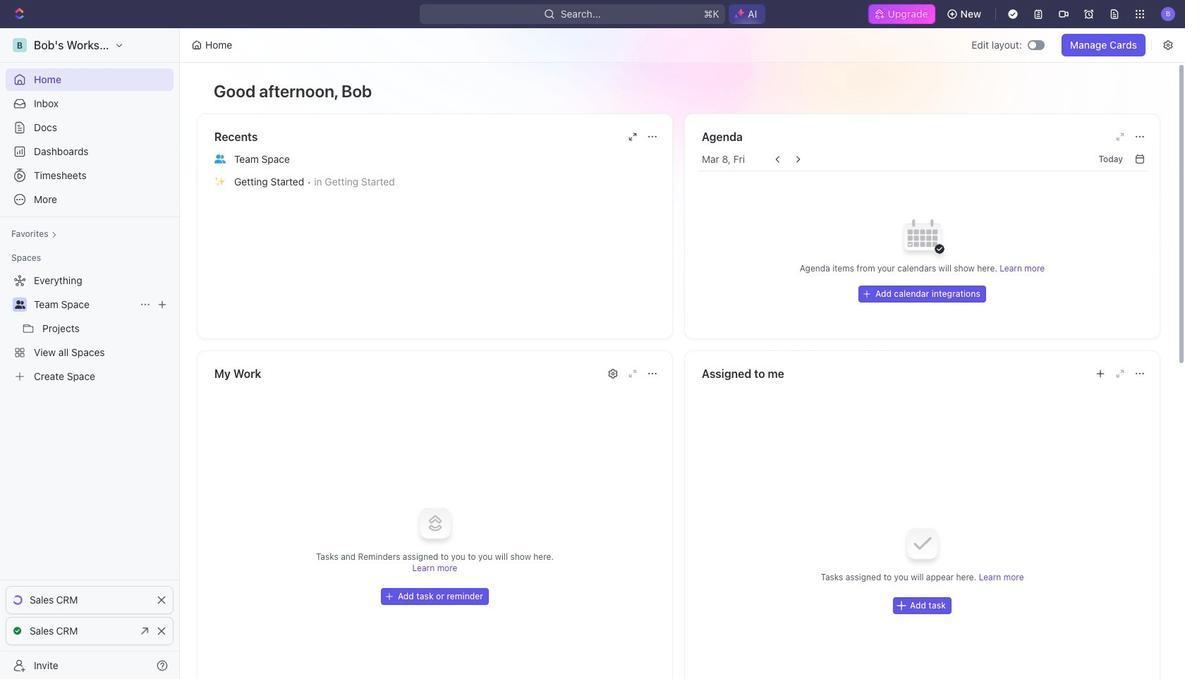 Task type: locate. For each thing, give the bounding box(es) containing it.
sidebar navigation
[[0, 28, 183, 679]]

1 vertical spatial user group image
[[14, 301, 25, 309]]

user group image
[[214, 154, 226, 163], [14, 301, 25, 309]]

0 horizontal spatial user group image
[[14, 301, 25, 309]]

tree
[[6, 270, 174, 388]]

0 vertical spatial user group image
[[214, 154, 226, 163]]

user group image inside tree
[[14, 301, 25, 309]]

bob's workspace, , element
[[13, 38, 27, 52]]



Task type: describe. For each thing, give the bounding box(es) containing it.
tree inside "sidebar" navigation
[[6, 270, 174, 388]]

1 horizontal spatial user group image
[[214, 154, 226, 163]]



Task type: vqa. For each thing, say whether or not it's contained in the screenshot.
Docs to the bottom
no



